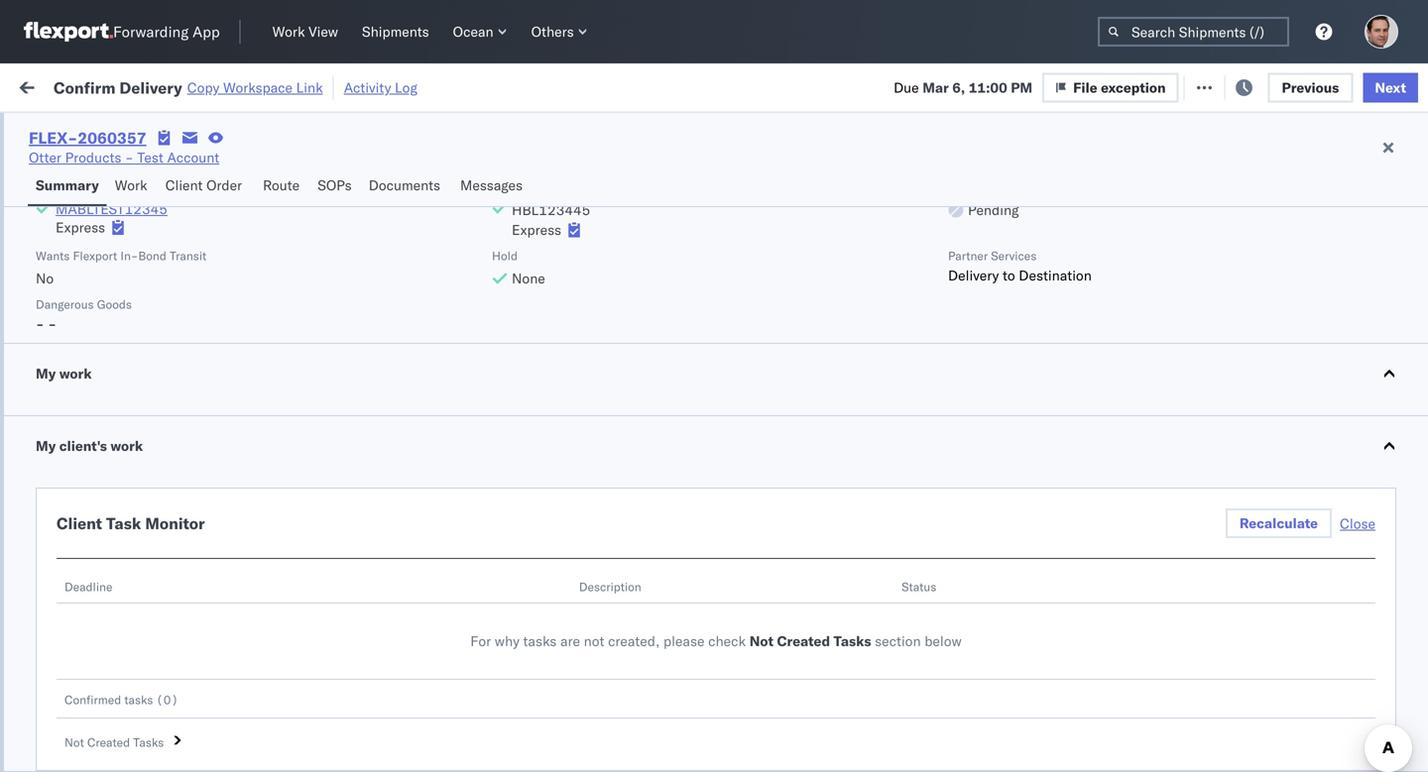 Task type: describe. For each thing, give the bounding box(es) containing it.
am for flex-2097290
[[362, 598, 385, 615]]

2 bleckmann from the top
[[1094, 641, 1164, 659]]

shipments link
[[354, 19, 437, 45]]

forwarding
[[113, 22, 189, 41]]

not created tasks
[[64, 736, 164, 751]]

delivery down goods
[[100, 335, 151, 352]]

flex-2060357
[[29, 128, 147, 148]]

from for confirm pickup from los angeles, ca button
[[146, 281, 175, 299]]

flexport for schedule pickup from los angeles, ca
[[736, 467, 788, 484]]

description
[[579, 580, 642, 595]]

1 mabltest1 from the top
[[1351, 685, 1429, 703]]

from for -- schedule pickup from los angeles, ca button
[[154, 456, 183, 473]]

)
[[171, 693, 178, 708]]

ocean fcl for flex-1911408
[[607, 336, 677, 353]]

netherlands inside the schedule pickup from amsterdam airport schiphol, haarlemmermeer, netherlands
[[46, 670, 123, 688]]

confirm delivery for 12:00 am pst, feb 25, 2023
[[46, 335, 151, 352]]

1 3, from the top
[[451, 598, 464, 615]]

demo for schedule delivery appointment
[[792, 554, 829, 572]]

from inside the schedule pickup from amsterdam airport schiphol, haarlemmermeer, netherlands
[[154, 631, 183, 648]]

1 horizontal spatial created
[[777, 633, 831, 650]]

flex- for 10:44 am pst, mar 3, 2023
[[1095, 598, 1138, 615]]

-- for schedule delivery appointment
[[1351, 554, 1369, 572]]

2, for schedule pickup from los angeles, ca
[[450, 467, 463, 484]]

2 1911466 from the top
[[1138, 554, 1198, 572]]

schedule delivery appointment for second the schedule delivery appointment "link" from the top of the page
[[46, 553, 244, 571]]

created,
[[608, 633, 660, 650]]

integration for 3:00 am pst, feb 23, 2023
[[865, 249, 934, 266]]

import
[[167, 77, 212, 94]]

client order button
[[157, 168, 255, 206]]

karl up destination
[[1035, 249, 1061, 266]]

pm for confirm pickup from rotterdam, netherlands
[[362, 161, 383, 179]]

ca for fourth schedule pickup from los angeles, ca link from the bottom
[[46, 388, 64, 406]]

workitem button
[[12, 158, 288, 178]]

none
[[512, 270, 546, 287]]

check
[[709, 633, 746, 650]]

2 schedule delivery appointment link from the top
[[46, 552, 244, 572]]

bookings test consignee for schedule delivery appointment
[[865, 554, 1023, 572]]

1 bleckmann from the top
[[1094, 598, 1164, 615]]

confirm down summary
[[46, 204, 96, 221]]

11:59 pm pst, mar 2, 2023 for schedule pickup from los angeles, ca
[[320, 467, 501, 484]]

integration test account - karl lagerfeld for 3:00 am pst, feb 21, 2023
[[865, 205, 1123, 222]]

5 schedule from the top
[[46, 553, 104, 571]]

amsterdam
[[187, 631, 259, 648]]

schedule delivery appointment for 2nd the schedule delivery appointment "link" from the bottom
[[46, 597, 244, 614]]

monitor
[[145, 514, 205, 534]]

confirm delivery link for 3:00
[[46, 203, 151, 223]]

view
[[309, 23, 338, 40]]

deadline button
[[310, 158, 508, 178]]

mabltest12345
[[56, 200, 168, 218]]

delivery up in-
[[100, 204, 151, 221]]

0 vertical spatial account
[[167, 149, 219, 166]]

2 10:44 am pst, mar 3, 2023 from the top
[[320, 641, 502, 659]]

account for 3:00 am pst, feb 23, 2023
[[967, 249, 1020, 266]]

route button
[[255, 168, 310, 206]]

2023 for -- schedule pickup from los angeles, ca button's schedule pickup from los angeles, ca link
[[467, 467, 501, 484]]

ca for schedule pickup from los angeles, ca button corresponding to mabltest1's schedule pickup from los angeles, ca link
[[46, 694, 64, 711]]

3 schedule delivery appointment link from the top
[[46, 596, 244, 616]]

client's
[[59, 438, 107, 455]]

otter products - test account link
[[29, 148, 219, 168]]

ocean inside button
[[453, 23, 494, 40]]

bicu1234565, for schedule pickup from los angeles, ca
[[1222, 466, 1320, 484]]

ca for -- schedule pickup from los angeles, ca button's schedule pickup from los angeles, ca link
[[46, 476, 64, 493]]

workspace
[[223, 79, 293, 96]]

bookings for confirm delivery
[[865, 336, 923, 353]]

1 074927924 from the top
[[1351, 598, 1429, 615]]

import work button
[[167, 77, 250, 94]]

0 horizontal spatial tasks
[[124, 693, 153, 708]]

message (0)
[[288, 77, 369, 94]]

2 vertical spatial work
[[110, 438, 143, 455]]

1 vertical spatial work
[[215, 77, 250, 94]]

activity log
[[344, 79, 418, 96]]

previous
[[1282, 79, 1340, 96]]

21,
[[441, 205, 462, 222]]

am for flex-1993845
[[353, 205, 376, 222]]

wants
[[36, 249, 70, 263]]

bookings test consignee for schedule pickup from los angeles, ca
[[865, 467, 1023, 484]]

4 appointment from the top
[[163, 728, 244, 745]]

1911408
[[1138, 336, 1198, 353]]

flexport for schedule delivery appointment
[[736, 554, 788, 572]]

not inside button
[[64, 736, 84, 751]]

my for my work button
[[36, 365, 56, 383]]

confirm for los
[[46, 281, 96, 299]]

11:59 for schedule delivery appointment
[[320, 554, 358, 572]]

no
[[36, 270, 54, 287]]

0 horizontal spatial express
[[56, 219, 105, 236]]

1993845
[[1138, 205, 1198, 222]]

schedule delivery appointment for 4th the schedule delivery appointment "link" from the bottom
[[46, 510, 244, 527]]

confirm pickup from los angeles, ca link
[[46, 280, 282, 320]]

8 schedule from the top
[[46, 674, 104, 692]]

2023 for confirm pickup from rotterdam, netherlands link
[[473, 161, 508, 179]]

integration for 3:00 am pst, feb 21, 2023
[[865, 205, 934, 222]]

2023 for 2nd the schedule delivery appointment "link" from the bottom
[[468, 598, 502, 615]]

Search Shipments (/) text field
[[1098, 17, 1290, 47]]

flexport demo consignee for schedule pickup from los angeles, ca
[[736, 467, 899, 484]]

recalculate
[[1240, 515, 1319, 532]]

risk
[[431, 77, 455, 94]]

others button
[[524, 19, 596, 45]]

bookings test consignee for confirm delivery
[[865, 336, 1023, 353]]

client task monitor
[[57, 514, 205, 534]]

delivery up schiphol,
[[108, 597, 159, 614]]

batch
[[1318, 77, 1357, 94]]

6 resize handle column header from the left
[[1030, 154, 1054, 773]]

partner services delivery to destination
[[949, 249, 1092, 284]]

pickup for third schedule pickup from los angeles, ca button from the bottom of the page
[[108, 412, 151, 430]]

ocean for flex-1911408
[[607, 336, 648, 353]]

3:00 for 3:00 am pst, feb 21, 2023
[[320, 205, 350, 222]]

1 b.v from the top
[[1041, 598, 1063, 615]]

delivery inside the partner services delivery to destination
[[949, 267, 1000, 284]]

not created tasks button
[[57, 735, 1376, 751]]

flex- for 11:59 pm pst, mar 2, 2023
[[1095, 554, 1138, 572]]

mabltest12345 button
[[56, 200, 168, 218]]

created inside button
[[87, 736, 130, 751]]

airport
[[46, 650, 90, 668]]

tasks inside button
[[133, 736, 164, 751]]

angeles, for schedule pickup from los angeles, ca button corresponding to mabltest1
[[213, 674, 267, 692]]

confirm pickup from rotterdam, netherlands button
[[46, 149, 282, 191]]

task
[[106, 514, 141, 534]]

0
[[164, 693, 171, 708]]

copy workspace link button
[[187, 79, 323, 96]]

close
[[1341, 515, 1376, 533]]

documents button
[[361, 168, 452, 206]]

otter products - test account
[[29, 149, 219, 166]]

summary
[[36, 177, 99, 194]]

test208109
[[1351, 205, 1429, 222]]

-- for schedule pickup from los angeles, ca
[[1351, 467, 1369, 484]]

1 international from the top
[[957, 598, 1037, 615]]

maeu1234567,
[[1222, 204, 1327, 222]]

flex-2097290
[[1095, 598, 1198, 615]]

client order
[[165, 177, 242, 194]]

upload proof of delivery button
[[46, 247, 199, 268]]

:
[[142, 123, 146, 138]]

1 c/o from the top
[[1066, 598, 1090, 615]]

1 schedule delivery appointment link from the top
[[46, 509, 244, 528]]

status : ready for work, blocked, in progress
[[107, 123, 359, 138]]

in
[[296, 123, 307, 138]]

4 resize handle column header from the left
[[703, 154, 726, 773]]

schedule pickup from los angeles, ca for third schedule pickup from los angeles, ca button from the bottom of the page
[[46, 412, 267, 449]]

mar for -- schedule pickup from los angeles, ca button's schedule pickup from los angeles, ca link
[[421, 467, 447, 484]]

delivery up :
[[119, 78, 182, 97]]

activity log button
[[344, 75, 418, 100]]

documents
[[369, 177, 441, 194]]

section
[[875, 633, 921, 650]]

4 schedule from the top
[[46, 510, 104, 527]]

2 074927924 from the top
[[1351, 641, 1429, 659]]

for why tasks are not created, please check not created tasks section below
[[471, 633, 962, 650]]

upload
[[46, 248, 91, 265]]

dangerous goods - -
[[36, 297, 132, 333]]

work,
[[208, 123, 240, 138]]

2 -- from the top
[[1351, 511, 1369, 528]]

fcl for flex-1993845
[[652, 205, 677, 222]]

ocean for flex-1993845
[[607, 205, 648, 222]]

flexport demo consignee for schedule delivery appointment
[[736, 554, 899, 572]]

schedule pickup from los angeles, ca link for third schedule pickup from los angeles, ca button from the bottom of the page
[[46, 411, 282, 451]]

1 schedule pickup from los angeles, ca link from the top
[[46, 368, 282, 407]]

1 schedule from the top
[[46, 369, 104, 386]]

flex- for 3:00 am pst, feb 21, 2023
[[1095, 205, 1138, 222]]

feb for 25,
[[422, 336, 446, 353]]

below
[[925, 633, 962, 650]]

1 appointment from the top
[[163, 510, 244, 527]]

2 international from the top
[[957, 641, 1037, 659]]

copy
[[187, 79, 220, 96]]

1 schedule pickup from los angeles, ca button from the top
[[46, 411, 282, 453]]

2 bicu1234565, demu1232567 from the top
[[1222, 510, 1424, 527]]

11:59 for schedule pickup from los angeles, ca
[[320, 467, 358, 484]]

blocked,
[[243, 123, 293, 138]]

due mar 6, 11:00 pm
[[894, 79, 1033, 96]]

2 10:44 from the top
[[320, 641, 358, 659]]

0 vertical spatial not
[[750, 633, 774, 650]]

ocean for flex-1911466
[[607, 554, 648, 572]]

otter
[[29, 149, 61, 166]]

2, for schedule delivery appointment
[[450, 554, 463, 572]]

angeles, for confirm pickup from los angeles, ca button
[[205, 281, 259, 299]]

25,
[[450, 336, 471, 353]]

summary button
[[28, 168, 107, 206]]

delivery down confirmed tasks ( 0 )
[[108, 728, 159, 745]]

0 vertical spatial tasks
[[523, 633, 557, 650]]

batch action
[[1318, 77, 1405, 94]]

confirm delivery copy workspace link
[[54, 78, 323, 97]]

2 schedule from the top
[[46, 412, 104, 430]]

2 flex-1911466 from the top
[[1095, 554, 1198, 572]]

ocean button
[[445, 19, 516, 45]]

goods
[[97, 297, 132, 312]]

2 3, from the top
[[451, 641, 464, 659]]

11:00
[[969, 79, 1008, 96]]

my client's work
[[36, 438, 143, 455]]



Task type: locate. For each thing, give the bounding box(es) containing it.
1 vertical spatial account
[[967, 205, 1020, 222]]

pm for schedule pickup from los angeles, ca
[[362, 467, 383, 484]]

schedule delivery appointment down client task monitor
[[46, 553, 244, 571]]

1 flex-1911466 from the top
[[1095, 467, 1198, 484]]

delivery
[[119, 78, 182, 97], [100, 204, 151, 221], [148, 248, 199, 265], [949, 267, 1000, 284], [100, 335, 151, 352], [108, 510, 159, 527], [108, 553, 159, 571], [108, 597, 159, 614], [108, 728, 159, 745]]

3:00 am pst, feb 23, 2023
[[320, 249, 500, 266]]

1 horizontal spatial express
[[512, 221, 562, 239]]

2 vertical spatial my
[[36, 438, 56, 455]]

3:00 for 3:00 am pst, feb 23, 2023
[[320, 249, 350, 266]]

1 fcl from the top
[[652, 205, 677, 222]]

1 karl lagerfeld international b.v c/o bleckmann from the top
[[865, 598, 1164, 615]]

feb left 25,
[[422, 336, 446, 353]]

my work inside button
[[36, 365, 92, 383]]

8 resize handle column header from the left
[[1318, 154, 1342, 773]]

0 vertical spatial my work
[[20, 72, 108, 99]]

9 schedule from the top
[[46, 728, 104, 745]]

tasks down (
[[133, 736, 164, 751]]

5 ca from the top
[[46, 694, 64, 711]]

pickup inside confirm pickup from rotterdam, netherlands
[[100, 150, 143, 168]]

schedule
[[46, 369, 104, 386], [46, 412, 104, 430], [46, 456, 104, 473], [46, 510, 104, 527], [46, 553, 104, 571], [46, 597, 104, 614], [46, 631, 104, 648], [46, 674, 104, 692], [46, 728, 104, 745]]

1 10:44 am pst, mar 3, 2023 from the top
[[320, 598, 502, 615]]

2 horizontal spatial work
[[273, 23, 305, 40]]

1 confirm delivery link from the top
[[46, 203, 151, 223]]

close button
[[1341, 515, 1376, 533]]

at
[[415, 77, 428, 94]]

0 vertical spatial flex-1911466
[[1095, 467, 1198, 484]]

mar for 2nd the schedule delivery appointment "link" from the bottom
[[422, 598, 448, 615]]

confirm delivery link for 12:00
[[46, 334, 151, 354]]

feb for 23,
[[413, 249, 437, 266]]

11:59 pm pst, mar 2, 2023 for schedule delivery appointment
[[320, 554, 501, 572]]

schedule pickup from los angeles, ca for schedule pickup from los angeles, ca button corresponding to mabltest1
[[46, 674, 267, 711]]

los for schedule pickup from los angeles, ca link related to third schedule pickup from los angeles, ca button from the bottom of the page
[[187, 412, 209, 430]]

1 vertical spatial demo
[[792, 554, 829, 572]]

schedule delivery appointment
[[46, 510, 244, 527], [46, 553, 244, 571], [46, 597, 244, 614], [46, 728, 244, 745]]

schedule pickup from los angeles, ca link for schedule pickup from los angeles, ca button corresponding to mabltest1
[[46, 673, 282, 713]]

2023 for the confirm delivery link associated with 3:00
[[466, 205, 500, 222]]

link
[[296, 79, 323, 96]]

0 vertical spatial flexport
[[73, 249, 117, 263]]

my
[[20, 72, 51, 99], [36, 365, 56, 383], [36, 438, 56, 455]]

account down for
[[167, 149, 219, 166]]

fcl for flex-1911466
[[652, 554, 677, 572]]

pickup down goods
[[108, 369, 151, 386]]

1 vertical spatial status
[[902, 580, 937, 595]]

haarlemmermeer,
[[156, 650, 269, 668]]

schedule inside the schedule pickup from amsterdam airport schiphol, haarlemmermeer, netherlands
[[46, 631, 104, 648]]

my work up filtered by:
[[20, 72, 108, 99]]

2 11:59 pm pst, mar 2, 2023 from the top
[[320, 554, 501, 572]]

why
[[495, 633, 520, 650]]

message
[[288, 77, 343, 94]]

hbl123445
[[512, 201, 591, 219]]

confirm delivery button
[[46, 203, 151, 225], [46, 334, 151, 356]]

flexport inside the wants flexport in-bond transit no
[[73, 249, 117, 263]]

appointment right the task
[[163, 510, 244, 527]]

bicu1234565, for schedule delivery appointment
[[1222, 554, 1320, 571]]

confirm pickup from rotterdam, netherlands link
[[46, 149, 282, 189]]

feb for 21,
[[413, 205, 437, 222]]

integration left partner
[[865, 249, 934, 266]]

integration test account - karl lagerfeld for 3:00 am pst, feb 23, 2023
[[865, 249, 1123, 266]]

netherlands
[[46, 170, 123, 188], [46, 670, 123, 688]]

0 vertical spatial client
[[165, 177, 203, 194]]

1 vertical spatial confirm delivery
[[46, 335, 151, 352]]

upload proof of delivery
[[46, 248, 199, 265]]

3 schedule from the top
[[46, 456, 104, 473]]

confirmed
[[64, 693, 121, 708]]

2097290
[[1138, 598, 1198, 615]]

schedule pickup from los angeles, ca button for mabltest1
[[46, 673, 282, 715]]

flex-1993845
[[1095, 205, 1198, 222]]

pickup for schedule pickup from los angeles, ca button corresponding to mabltest1
[[108, 674, 151, 692]]

3 schedule delivery appointment from the top
[[46, 597, 244, 614]]

2 air from the top
[[607, 641, 625, 659]]

status for status
[[902, 580, 937, 595]]

pickup for confirm pickup from rotterdam, netherlands button
[[100, 150, 143, 168]]

not
[[584, 633, 605, 650]]

my down dangerous goods - -
[[36, 365, 56, 383]]

schedule delivery appointment link down "my client's work"
[[46, 509, 244, 528]]

2 ocean fcl from the top
[[607, 336, 677, 353]]

pickup down 2060357
[[100, 150, 143, 168]]

2 karl lagerfeld international b.v c/o bleckmann from the top
[[865, 641, 1164, 659]]

4 fcl from the top
[[652, 554, 677, 572]]

0 vertical spatial flexport demo consignee
[[736, 467, 899, 484]]

maeu1234567, mofu0618318
[[1222, 204, 1429, 222]]

0 vertical spatial bicu1234565, demu1232567
[[1222, 466, 1424, 484]]

schedule delivery appointment button up the schedule pickup from amsterdam airport schiphol, haarlemmermeer, netherlands
[[46, 596, 244, 618]]

resize handle column header
[[284, 154, 308, 773], [504, 154, 528, 773], [574, 154, 597, 773], [703, 154, 726, 773], [831, 154, 855, 773], [1030, 154, 1054, 773], [1189, 154, 1213, 773], [1318, 154, 1342, 773], [1393, 154, 1417, 773]]

1 vertical spatial bleckmann
[[1094, 641, 1164, 659]]

integration test account - karl lagerfeld up the to on the top of the page
[[865, 249, 1123, 266]]

pm
[[1011, 79, 1033, 96], [362, 161, 383, 179], [362, 467, 383, 484], [362, 554, 383, 572]]

for
[[189, 123, 205, 138]]

karl up section
[[865, 598, 891, 615]]

pickup up schiphol,
[[108, 631, 151, 648]]

0 vertical spatial 11:59
[[320, 467, 358, 484]]

1 1911466 from the top
[[1138, 467, 1198, 484]]

ca inside confirm pickup from los angeles, ca
[[46, 301, 64, 319]]

air
[[607, 598, 625, 615], [607, 641, 625, 659]]

feb
[[421, 161, 445, 179], [413, 205, 437, 222], [413, 249, 437, 266], [422, 336, 446, 353]]

4 schedule delivery appointment button from the top
[[46, 727, 244, 749]]

1 vertical spatial confirm delivery button
[[46, 334, 151, 356]]

are
[[561, 633, 580, 650]]

express down hbl123445
[[512, 221, 562, 239]]

confirm down dangerous goods - -
[[46, 335, 96, 352]]

delivery right of
[[148, 248, 199, 265]]

3 bicu1234565, from the top
[[1222, 554, 1320, 571]]

1 resize handle column header from the left
[[284, 154, 308, 773]]

pickup inside the schedule pickup from amsterdam airport schiphol, haarlemmermeer, netherlands
[[108, 631, 151, 648]]

account for 3:00 am pst, feb 21, 2023
[[967, 205, 1020, 222]]

confirmed tasks ( 0 )
[[64, 693, 178, 708]]

3 ca from the top
[[46, 432, 64, 449]]

appointment up amsterdam
[[163, 597, 244, 614]]

1 vertical spatial c/o
[[1066, 641, 1090, 659]]

confirm delivery button down summary
[[46, 203, 151, 225]]

1 ca from the top
[[46, 301, 64, 319]]

1 vertical spatial not
[[64, 736, 84, 751]]

2 integration test account - karl lagerfeld from the top
[[865, 249, 1123, 266]]

feb left the 23,
[[413, 249, 437, 266]]

confirm delivery link down summary
[[46, 203, 151, 223]]

proof
[[94, 248, 128, 265]]

2060357
[[78, 128, 147, 148]]

0 vertical spatial status
[[107, 123, 142, 138]]

--
[[1351, 467, 1369, 484], [1351, 511, 1369, 528], [1351, 554, 1369, 572]]

lagerfeld
[[1064, 205, 1123, 222], [1064, 249, 1123, 266], [894, 598, 953, 615], [894, 641, 953, 659]]

batch action button
[[1288, 71, 1417, 101]]

2 confirm delivery link from the top
[[46, 334, 151, 354]]

2 confirm delivery button from the top
[[46, 334, 151, 356]]

ocean fcl for flex-1993845
[[607, 205, 677, 222]]

ready
[[151, 123, 186, 138]]

integration test account - karl lagerfeld up services
[[865, 205, 1123, 222]]

from for confirm pickup from rotterdam, netherlands button
[[146, 150, 175, 168]]

2 resize handle column header from the left
[[504, 154, 528, 773]]

angeles, for -- schedule pickup from los angeles, ca button
[[213, 456, 267, 473]]

schedule delivery appointment link down (
[[46, 727, 244, 747]]

1 vertical spatial client
[[57, 514, 102, 534]]

1 horizontal spatial deadline
[[320, 162, 368, 177]]

3 schedule pickup from los angeles, ca link from the top
[[46, 455, 282, 495]]

schedule pickup from los angeles, ca button
[[46, 411, 282, 453], [46, 455, 282, 497], [46, 673, 282, 715]]

forwarding app
[[113, 22, 220, 41]]

3 schedule pickup from los angeles, ca from the top
[[46, 456, 267, 493]]

1 confirm delivery from the top
[[46, 204, 151, 221]]

2 vertical spatial bicu1234565,
[[1222, 554, 1320, 571]]

mofu0618318
[[1331, 204, 1429, 222]]

tasks left section
[[834, 633, 872, 650]]

0 vertical spatial karl lagerfeld international b.v c/o bleckmann
[[865, 598, 1164, 615]]

schedule delivery appointment down "my client's work"
[[46, 510, 244, 527]]

1 integration test account - karl lagerfeld from the top
[[865, 205, 1123, 222]]

client for client order
[[165, 177, 203, 194]]

2 schedule pickup from los angeles, ca link from the top
[[46, 411, 282, 451]]

work up by:
[[57, 72, 108, 99]]

1 vertical spatial 1911466
[[1138, 554, 1198, 572]]

0 vertical spatial --
[[1351, 467, 1369, 484]]

1 vertical spatial tasks
[[133, 736, 164, 751]]

0 horizontal spatial not
[[64, 736, 84, 751]]

2 ca from the top
[[46, 388, 64, 406]]

bookings for schedule pickup from los angeles, ca
[[865, 467, 923, 484]]

1 vertical spatial flex-1911466
[[1095, 554, 1198, 572]]

2 mabltest1 from the top
[[1351, 729, 1429, 746]]

1 vertical spatial 2,
[[450, 554, 463, 572]]

2 schedule pickup from los angeles, ca from the top
[[46, 412, 267, 449]]

schedule pickup from amsterdam airport schiphol, haarlemmermeer, netherlands
[[46, 631, 269, 688]]

0 vertical spatial international
[[957, 598, 1037, 615]]

b.v
[[1041, 598, 1063, 615], [1041, 641, 1063, 659]]

4 ca from the top
[[46, 476, 64, 493]]

bicu1234565, demu1232567
[[1222, 466, 1424, 484], [1222, 510, 1424, 527], [1222, 554, 1424, 571]]

forwarding app link
[[24, 22, 220, 42]]

flexport. image
[[24, 22, 113, 42]]

schedule pickup from los angeles, ca for -- schedule pickup from los angeles, ca button
[[46, 456, 267, 493]]

0 vertical spatial integration test account - karl lagerfeld
[[865, 205, 1123, 222]]

1 vertical spatial schedule pickup from los angeles, ca button
[[46, 455, 282, 497]]

1 vertical spatial b.v
[[1041, 641, 1063, 659]]

3,
[[451, 598, 464, 615], [451, 641, 464, 659]]

ca for schedule pickup from los angeles, ca link related to third schedule pickup from los angeles, ca button from the bottom of the page
[[46, 432, 64, 449]]

-- up close
[[1351, 467, 1369, 484]]

0 vertical spatial b.v
[[1041, 598, 1063, 615]]

los for -- schedule pickup from los angeles, ca button's schedule pickup from los angeles, ca link
[[187, 456, 209, 473]]

2 vertical spatial flexport
[[736, 554, 788, 572]]

0 vertical spatial integration
[[865, 205, 934, 222]]

tasks left (
[[124, 693, 153, 708]]

1 11:59 from the top
[[320, 467, 358, 484]]

2 schedule pickup from los angeles, ca button from the top
[[46, 455, 282, 497]]

1 vertical spatial tasks
[[124, 693, 153, 708]]

delivery down client task monitor
[[108, 553, 159, 571]]

-- right recalculate
[[1351, 511, 1369, 528]]

0 vertical spatial work
[[57, 72, 108, 99]]

ca for confirm pickup from los angeles, ca link at the top of the page
[[46, 301, 64, 319]]

schedule delivery appointment for fourth the schedule delivery appointment "link" from the top
[[46, 728, 244, 745]]

1 vertical spatial work
[[59, 365, 92, 383]]

log
[[395, 79, 418, 96]]

1 air from the top
[[607, 598, 625, 615]]

partner
[[949, 249, 988, 263]]

of
[[132, 248, 144, 265]]

bookings for schedule delivery appointment
[[865, 554, 923, 572]]

confirm up by:
[[54, 78, 116, 97]]

confirm up summary
[[46, 150, 96, 168]]

bicu1234565, left the close button
[[1222, 510, 1320, 527]]

express
[[56, 219, 105, 236], [512, 221, 562, 239]]

am
[[353, 205, 376, 222], [353, 249, 376, 266], [362, 336, 385, 353], [362, 598, 385, 615], [362, 641, 385, 659]]

dangerous
[[36, 297, 94, 312]]

products
[[65, 149, 121, 166]]

from for third schedule pickup from los angeles, ca button from the bottom of the page
[[154, 412, 183, 430]]

5 resize handle column header from the left
[[831, 154, 855, 773]]

international
[[957, 598, 1037, 615], [957, 641, 1037, 659]]

2 vertical spatial bicu1234565, demu1232567
[[1222, 554, 1424, 571]]

2023
[[473, 161, 508, 179], [466, 205, 500, 222], [466, 249, 500, 266], [474, 336, 509, 353], [467, 467, 501, 484], [467, 554, 501, 572], [468, 598, 502, 615], [468, 641, 502, 659]]

2 vertical spatial account
[[967, 249, 1020, 266]]

client for client task monitor
[[57, 514, 102, 534]]

0 horizontal spatial client
[[57, 514, 102, 534]]

work
[[57, 72, 108, 99], [59, 365, 92, 383], [110, 438, 143, 455]]

pickup for confirm pickup from los angeles, ca button
[[100, 281, 143, 299]]

status for status : ready for work, blocked, in progress
[[107, 123, 142, 138]]

0 vertical spatial c/o
[[1066, 598, 1090, 615]]

1 vertical spatial bicu1234565, demu1232567
[[1222, 510, 1424, 527]]

2 demo from the top
[[792, 554, 829, 572]]

1 schedule delivery appointment button from the top
[[46, 509, 244, 530]]

import work
[[167, 77, 250, 94]]

0 vertical spatial 10:44
[[320, 598, 358, 615]]

2 11:59 from the top
[[320, 554, 358, 572]]

2 3:00 from the top
[[320, 249, 350, 266]]

my work down dangerous goods - -
[[36, 365, 92, 383]]

work for work view
[[273, 23, 305, 40]]

next button
[[1364, 73, 1419, 102]]

work view
[[273, 23, 338, 40]]

confirm delivery button down dangerous goods - -
[[46, 334, 151, 356]]

netherlands up confirmed
[[46, 670, 123, 688]]

schedule delivery appointment down (
[[46, 728, 244, 745]]

work right client's
[[110, 438, 143, 455]]

flex-1911466 button
[[1064, 462, 1202, 490], [1064, 462, 1202, 490], [1064, 549, 1202, 577], [1064, 549, 1202, 577]]

schedule delivery appointment link down client task monitor
[[46, 552, 244, 572]]

confirm delivery down summary
[[46, 204, 151, 221]]

7 schedule from the top
[[46, 631, 104, 648]]

1 10:44 from the top
[[320, 598, 358, 615]]

1 demo from the top
[[792, 467, 829, 484]]

status up the otter products - test account
[[107, 123, 142, 138]]

4 schedule pickup from los angeles, ca link from the top
[[46, 673, 282, 713]]

flex-2097290 button
[[1064, 593, 1202, 621], [1064, 593, 1202, 621]]

pickup inside confirm pickup from los angeles, ca
[[100, 281, 143, 299]]

delivery down "my client's work"
[[108, 510, 159, 527]]

1 2, from the top
[[450, 467, 463, 484]]

bicu1234565, demu1232567 for schedule delivery appointment
[[1222, 554, 1424, 571]]

confirm delivery button for 3:00 am pst, feb 21, 2023
[[46, 203, 151, 225]]

schedule delivery appointment link up the schedule pickup from amsterdam airport schiphol, haarlemmermeer, netherlands
[[46, 596, 244, 616]]

confirm inside confirm pickup from rotterdam, netherlands
[[46, 150, 96, 168]]

1 vertical spatial flexport
[[736, 467, 788, 484]]

1 vertical spatial 10:44
[[320, 641, 358, 659]]

angeles, for third schedule pickup from los angeles, ca button from the bottom of the page
[[213, 412, 267, 430]]

my for my client's work button
[[36, 438, 56, 455]]

next
[[1376, 79, 1407, 96]]

7 resize handle column header from the left
[[1189, 154, 1213, 773]]

2 c/o from the top
[[1066, 641, 1090, 659]]

netherlands down products
[[46, 170, 123, 188]]

0 vertical spatial work
[[273, 23, 305, 40]]

los for confirm pickup from los angeles, ca link at the top of the page
[[179, 281, 201, 299]]

confirm delivery for 3:00 am pst, feb 21, 2023
[[46, 204, 151, 221]]

2023 for second the schedule delivery appointment "link" from the top of the page
[[467, 554, 501, 572]]

karl left "below" at the bottom right of page
[[865, 641, 891, 659]]

confirm down upload
[[46, 281, 96, 299]]

schiphol,
[[93, 650, 153, 668]]

0 vertical spatial tasks
[[834, 633, 872, 650]]

3 schedule pickup from los angeles, ca button from the top
[[46, 673, 282, 715]]

shipments
[[362, 23, 429, 40]]

1 horizontal spatial work
[[215, 77, 250, 94]]

schedule delivery appointment up the schedule pickup from amsterdam airport schiphol, haarlemmermeer, netherlands
[[46, 597, 244, 614]]

express up upload
[[56, 219, 105, 236]]

1 horizontal spatial client
[[165, 177, 203, 194]]

1 bicu1234565, from the top
[[1222, 466, 1320, 484]]

0 vertical spatial created
[[777, 633, 831, 650]]

delivery down partner
[[949, 267, 1000, 284]]

pm for schedule delivery appointment
[[362, 554, 383, 572]]

deadline down the task
[[64, 580, 113, 595]]

flex- for 12:00 am pst, feb 25, 2023
[[1095, 336, 1138, 353]]

4 schedule pickup from los angeles, ca from the top
[[46, 674, 267, 711]]

created down confirmed tasks ( 0 )
[[87, 736, 130, 751]]

angeles, inside confirm pickup from los angeles, ca
[[205, 281, 259, 299]]

fcl for flex-1911408
[[652, 336, 677, 353]]

activity
[[344, 79, 391, 96]]

3:00 down "sops"
[[320, 205, 350, 222]]

0 vertical spatial bleckmann
[[1094, 598, 1164, 615]]

1 vertical spatial integration
[[865, 249, 934, 266]]

3 bicu1234565, demu1232567 from the top
[[1222, 554, 1424, 571]]

confirm inside confirm pickup from los angeles, ca
[[46, 281, 96, 299]]

pickup down upload proof of delivery button
[[100, 281, 143, 299]]

0 vertical spatial 2,
[[450, 467, 463, 484]]

0 vertical spatial schedule pickup from los angeles, ca button
[[46, 411, 282, 453]]

4 schedule delivery appointment link from the top
[[46, 727, 244, 747]]

0 horizontal spatial status
[[107, 123, 142, 138]]

1 vertical spatial air
[[607, 641, 625, 659]]

work inside 'button'
[[115, 177, 147, 194]]

2 vertical spatial --
[[1351, 554, 1369, 572]]

client inside button
[[165, 177, 203, 194]]

account up the to on the top of the page
[[967, 249, 1020, 266]]

3 appointment from the top
[[163, 597, 244, 614]]

karl lagerfeld international b.v c/o bleckmann
[[865, 598, 1164, 615], [865, 641, 1164, 659]]

3 resize handle column header from the left
[[574, 154, 597, 773]]

1 vertical spatial --
[[1351, 511, 1369, 528]]

schedule pickup from los angeles, ca
[[46, 369, 267, 406], [46, 412, 267, 449], [46, 456, 267, 493], [46, 674, 267, 711]]

confirm delivery link down dangerous goods - -
[[46, 334, 151, 354]]

others
[[532, 23, 574, 40]]

0 vertical spatial 1911466
[[1138, 467, 1198, 484]]

mar for second the schedule delivery appointment "link" from the top of the page
[[421, 554, 447, 572]]

los inside confirm pickup from los angeles, ca
[[179, 281, 201, 299]]

3 -- from the top
[[1351, 554, 1369, 572]]

1 -- from the top
[[1351, 467, 1369, 484]]

integration left pending
[[865, 205, 934, 222]]

3 schedule delivery appointment button from the top
[[46, 596, 244, 618]]

Search Work text field
[[762, 71, 979, 101]]

0 vertical spatial 3,
[[451, 598, 464, 615]]

2 vertical spatial work
[[115, 177, 147, 194]]

work for work 'button'
[[115, 177, 147, 194]]

delivery inside "link"
[[148, 248, 199, 265]]

1 vertical spatial flexport demo consignee
[[736, 554, 899, 572]]

3:00 down sops button
[[320, 249, 350, 266]]

1 confirm delivery button from the top
[[46, 203, 151, 225]]

1 horizontal spatial tasks
[[834, 633, 872, 650]]

0 vertical spatial confirm delivery
[[46, 204, 151, 221]]

filtered by:
[[20, 122, 91, 139]]

feb left 21,
[[413, 205, 437, 222]]

confirm delivery button for 12:00 am pst, feb 25, 2023
[[46, 334, 151, 356]]

confirm pickup from rotterdam, netherlands
[[46, 150, 250, 188]]

2023 for 12:00's the confirm delivery link
[[474, 336, 509, 353]]

3 ocean fcl from the top
[[607, 467, 677, 484]]

confirm for workspace
[[54, 78, 116, 97]]

1 vertical spatial created
[[87, 736, 130, 751]]

0 vertical spatial 11:59 pm pst, mar 2, 2023
[[320, 467, 501, 484]]

account up services
[[967, 205, 1020, 222]]

6 schedule from the top
[[46, 597, 104, 614]]

bicu1234565, demu1232567 for schedule pickup from los angeles, ca
[[1222, 466, 1424, 484]]

1 horizontal spatial tasks
[[523, 633, 557, 650]]

1 horizontal spatial status
[[902, 580, 937, 595]]

bicu1234565, down recalculate button at the right bottom of page
[[1222, 554, 1320, 571]]

0 horizontal spatial created
[[87, 736, 130, 751]]

12:00 am pst, feb 25, 2023
[[320, 336, 509, 353]]

1 vertical spatial netherlands
[[46, 670, 123, 688]]

los for schedule pickup from los angeles, ca button corresponding to mabltest1's schedule pickup from los angeles, ca link
[[187, 674, 209, 692]]

work down dangerous goods - -
[[59, 365, 92, 383]]

1 vertical spatial 11:59 pm pst, mar 2, 2023
[[320, 554, 501, 572]]

air right the not in the bottom of the page
[[607, 641, 625, 659]]

schedule delivery appointment button down "my client's work"
[[46, 509, 244, 530]]

bicu1234565, up recalculate
[[1222, 466, 1320, 484]]

demo123
[[1351, 336, 1418, 353]]

1 vertical spatial mabltest1
[[1351, 729, 1429, 746]]

schedule pickup from los angeles, ca button for --
[[46, 455, 282, 497]]

los for fourth schedule pickup from los angeles, ca link from the bottom
[[187, 369, 209, 386]]

3 fcl from the top
[[652, 467, 677, 484]]

pickup up "my client's work"
[[108, 412, 151, 430]]

ocean fcl for flex-1911466
[[607, 554, 677, 572]]

0 vertical spatial 074927924
[[1351, 598, 1429, 615]]

tasks left "are"
[[523, 633, 557, 650]]

2 b.v from the top
[[1041, 641, 1063, 659]]

1 ocean fcl from the top
[[607, 205, 677, 222]]

2 schedule delivery appointment button from the top
[[46, 552, 244, 574]]

1 schedule delivery appointment from the top
[[46, 510, 244, 527]]

my up 'filtered'
[[20, 72, 51, 99]]

my left client's
[[36, 438, 56, 455]]

2 vertical spatial schedule pickup from los angeles, ca button
[[46, 673, 282, 715]]

feb left the 20,
[[421, 161, 445, 179]]

karl right pending
[[1035, 205, 1061, 222]]

1 11:59 pm pst, mar 2, 2023 from the top
[[320, 467, 501, 484]]

0 vertical spatial confirm delivery link
[[46, 203, 151, 223]]

appointment down )
[[163, 728, 244, 745]]

(
[[156, 693, 164, 708]]

1 horizontal spatial not
[[750, 633, 774, 650]]

0 horizontal spatial deadline
[[64, 580, 113, 595]]

not right check
[[750, 633, 774, 650]]

0 vertical spatial 10:44 am pst, mar 3, 2023
[[320, 598, 502, 615]]

11:59 pm pst, mar 2, 2023
[[320, 467, 501, 484], [320, 554, 501, 572]]

from for schedule pickup from los angeles, ca button corresponding to mabltest1
[[154, 674, 183, 692]]

am for flex-1911408
[[362, 336, 385, 353]]

deadline inside button
[[320, 162, 368, 177]]

please
[[664, 633, 705, 650]]

0 vertical spatial my
[[20, 72, 51, 99]]

0 vertical spatial air
[[607, 598, 625, 615]]

appointment down monitor
[[163, 553, 244, 571]]

1 vertical spatial my
[[36, 365, 56, 383]]

in-
[[120, 249, 138, 263]]

deadline down progress on the top
[[320, 162, 368, 177]]

11:59
[[320, 467, 358, 484], [320, 554, 358, 572]]

schedule delivery appointment button down (
[[46, 727, 244, 749]]

1 netherlands from the top
[[46, 170, 123, 188]]

feb for 20,
[[421, 161, 445, 179]]

schedule pickup from los angeles, ca link for -- schedule pickup from los angeles, ca button
[[46, 455, 282, 495]]

9 resize handle column header from the left
[[1393, 154, 1417, 773]]

1 bicu1234565, demu1232567 from the top
[[1222, 466, 1424, 484]]

1 schedule pickup from los angeles, ca from the top
[[46, 369, 267, 406]]

1 vertical spatial deadline
[[64, 580, 113, 595]]

1 3:00 from the top
[[320, 205, 350, 222]]

1 vertical spatial 074927924
[[1351, 641, 1429, 659]]

schedule delivery appointment button down client task monitor
[[46, 552, 244, 574]]

2 flexport demo consignee from the top
[[736, 554, 899, 572]]

tasks
[[834, 633, 872, 650], [133, 736, 164, 751]]

1911466
[[1138, 467, 1198, 484], [1138, 554, 1198, 572]]

1 vertical spatial my work
[[36, 365, 92, 383]]

1 vertical spatial 3:00
[[320, 249, 350, 266]]

not down confirmed
[[64, 736, 84, 751]]

air down the description
[[607, 598, 625, 615]]

services
[[992, 249, 1037, 263]]

1 vertical spatial karl lagerfeld international b.v c/o bleckmann
[[865, 641, 1164, 659]]

confirm delivery down dangerous goods - -
[[46, 335, 151, 352]]

1 vertical spatial 3,
[[451, 641, 464, 659]]

0 vertical spatial 3:00
[[320, 205, 350, 222]]

0 vertical spatial netherlands
[[46, 170, 123, 188]]

status up section
[[902, 580, 937, 595]]

4 schedule delivery appointment from the top
[[46, 728, 244, 745]]

progress
[[309, 123, 359, 138]]

pickup down "my client's work"
[[108, 456, 151, 473]]

2 integration from the top
[[865, 249, 934, 266]]

2 bicu1234565, from the top
[[1222, 510, 1320, 527]]

2 netherlands from the top
[[46, 670, 123, 688]]

from inside confirm pickup from rotterdam, netherlands
[[146, 150, 175, 168]]

from inside confirm pickup from los angeles, ca
[[146, 281, 175, 299]]

created right check
[[777, 633, 831, 650]]

confirm
[[54, 78, 116, 97], [46, 150, 96, 168], [46, 204, 96, 221], [46, 281, 96, 299], [46, 335, 96, 352]]

netherlands inside confirm pickup from rotterdam, netherlands
[[46, 170, 123, 188]]

1 vertical spatial bicu1234565,
[[1222, 510, 1320, 527]]

-- down close
[[1351, 554, 1369, 572]]

pickup up confirmed tasks ( 0 )
[[108, 674, 151, 692]]

2 appointment from the top
[[163, 553, 244, 571]]

demo for schedule pickup from los angeles, ca
[[792, 467, 829, 484]]



Task type: vqa. For each thing, say whether or not it's contained in the screenshot.
Gaurav Jawla link
no



